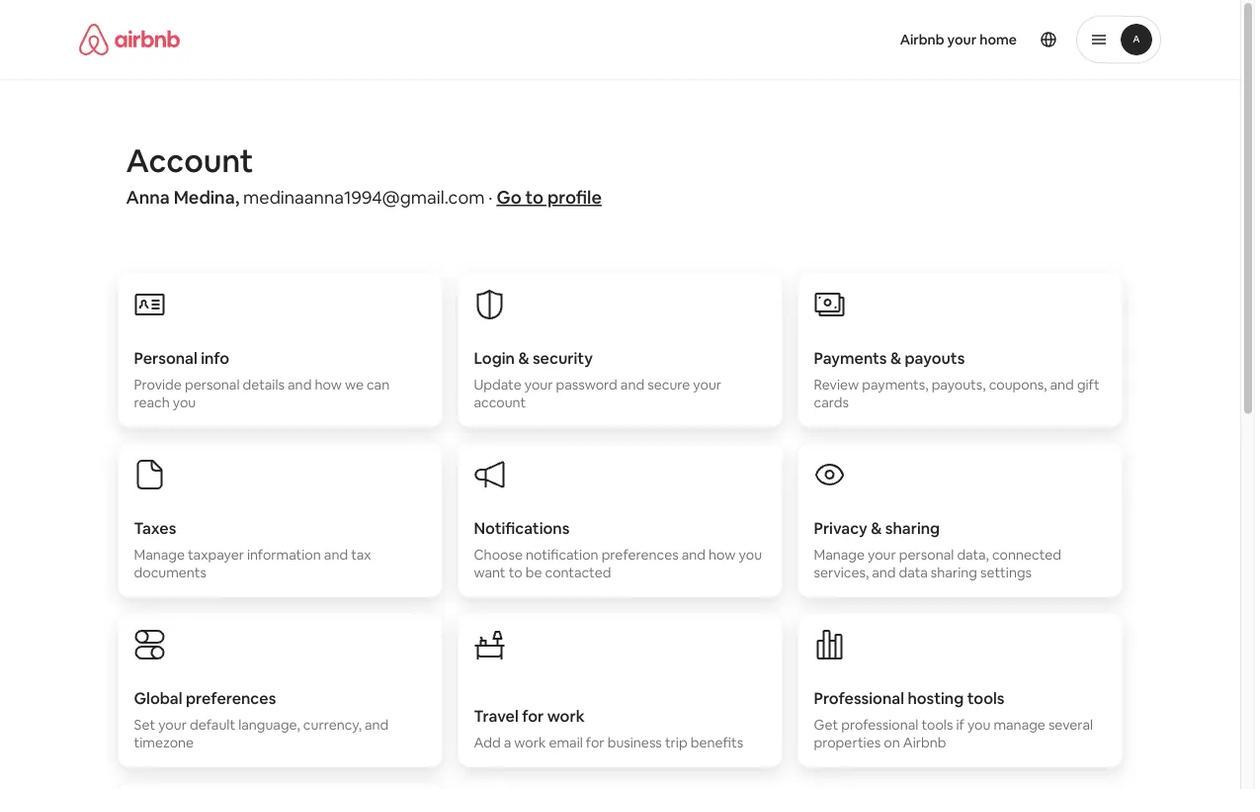 Task type: vqa. For each thing, say whether or not it's contained in the screenshot.
"Wed," in wed, nov 8 4:00 am–4:45 am (pst) private groups only
no



Task type: locate. For each thing, give the bounding box(es) containing it.
& right 'privacy'
[[871, 518, 883, 538]]

0 horizontal spatial tools
[[922, 716, 954, 734]]

profile element
[[644, 0, 1162, 79]]

tax
[[351, 546, 371, 564]]

currency,
[[303, 716, 362, 734]]

0 vertical spatial personal
[[185, 376, 240, 394]]

add
[[474, 734, 501, 752]]

0 horizontal spatial work
[[515, 734, 546, 752]]

1 vertical spatial to
[[509, 564, 523, 582]]

notification
[[526, 546, 599, 564]]

you right the if on the bottom right of the page
[[968, 716, 991, 734]]

personal
[[134, 348, 198, 368]]

sharing right data
[[931, 564, 978, 582]]

you inside "notifications choose notification preferences and how you want to be contacted"
[[739, 546, 763, 564]]

and
[[288, 376, 312, 394], [621, 376, 645, 394], [1051, 376, 1075, 394], [324, 546, 348, 564], [682, 546, 706, 564], [873, 564, 897, 582], [365, 716, 389, 734]]

2 horizontal spatial you
[[968, 716, 991, 734]]

preferences
[[602, 546, 679, 564], [186, 688, 276, 708]]

properties
[[814, 734, 881, 752]]

privacy
[[814, 518, 868, 538]]

your down security
[[525, 376, 553, 394]]

personal
[[185, 376, 240, 394], [900, 546, 955, 564]]

tools up manage
[[968, 688, 1005, 708]]

how inside personal info provide personal details and how we can reach you
[[315, 376, 342, 394]]

professional hosting tools get professional tools if you manage several properties on airbnb
[[814, 688, 1094, 752]]

0 horizontal spatial you
[[173, 394, 196, 411]]

manage
[[134, 546, 185, 564], [814, 546, 865, 564]]

& for sharing
[[871, 518, 883, 538]]

sharing
[[886, 518, 941, 538], [931, 564, 978, 582]]

services,
[[814, 564, 869, 582]]

payouts,
[[932, 376, 987, 394]]

preferences up default
[[186, 688, 276, 708]]

for
[[522, 706, 544, 726], [586, 734, 605, 752]]

contacted
[[545, 564, 612, 582]]

go
[[497, 186, 522, 209]]

login & security update your password and secure your account
[[474, 348, 722, 411]]

reach
[[134, 394, 170, 411]]

security
[[533, 348, 593, 368]]

0 vertical spatial tools
[[968, 688, 1005, 708]]

login
[[474, 348, 515, 368]]

1 vertical spatial for
[[586, 734, 605, 752]]

& for payouts
[[891, 348, 902, 368]]

and inside personal info provide personal details and how we can reach you
[[288, 376, 312, 394]]

be
[[526, 564, 542, 582]]

professional
[[842, 716, 919, 734]]

0 vertical spatial you
[[173, 394, 196, 411]]

airbnb left home
[[901, 31, 945, 48]]

tools left the if on the bottom right of the page
[[922, 716, 954, 734]]

global
[[134, 688, 182, 708]]

2 horizontal spatial &
[[891, 348, 902, 368]]

how
[[315, 376, 342, 394], [709, 546, 736, 564]]

preferences inside global preferences set your default language, currency, and timezone
[[186, 688, 276, 708]]

personal down info
[[185, 376, 240, 394]]

update
[[474, 376, 522, 394]]

password
[[556, 376, 618, 394]]

preferences right notification
[[602, 546, 679, 564]]

0 vertical spatial airbnb
[[901, 31, 945, 48]]

your right secure
[[694, 376, 722, 394]]

work
[[548, 706, 585, 726], [515, 734, 546, 752]]

0 vertical spatial sharing
[[886, 518, 941, 538]]

work up 'email'
[[548, 706, 585, 726]]

1 horizontal spatial for
[[586, 734, 605, 752]]

0 vertical spatial how
[[315, 376, 342, 394]]

to inside account anna medina , medinaanna1994@gmail.com · go to profile
[[526, 186, 544, 209]]

trip
[[665, 734, 688, 752]]

2 vertical spatial you
[[968, 716, 991, 734]]

1 horizontal spatial tools
[[968, 688, 1005, 708]]

personal left data, on the bottom of page
[[900, 546, 955, 564]]

cards
[[814, 394, 849, 411]]

taxes
[[134, 518, 176, 538]]

0 horizontal spatial preferences
[[186, 688, 276, 708]]

you inside personal info provide personal details and how we can reach you
[[173, 394, 196, 411]]

hosting
[[908, 688, 964, 708]]

0 horizontal spatial personal
[[185, 376, 240, 394]]

and inside privacy & sharing manage your personal data, connected services, and data sharing settings
[[873, 564, 897, 582]]

1 horizontal spatial to
[[526, 186, 544, 209]]

professional
[[814, 688, 905, 708]]

1 horizontal spatial you
[[739, 546, 763, 564]]

notifications choose notification preferences and how you want to be contacted
[[474, 518, 763, 582]]

manage inside privacy & sharing manage your personal data, connected services, and data sharing settings
[[814, 546, 865, 564]]

travel for work add a work email for business trip benefits
[[474, 706, 744, 752]]

provide
[[134, 376, 182, 394]]

& right login at the left of the page
[[519, 348, 530, 368]]

& up payments,
[[891, 348, 902, 368]]

1 horizontal spatial &
[[871, 518, 883, 538]]

your inside the profile element
[[948, 31, 977, 48]]

1 vertical spatial airbnb
[[904, 734, 947, 752]]

manage down taxes
[[134, 546, 185, 564]]

airbnb inside the profile element
[[901, 31, 945, 48]]

airbnb
[[901, 31, 945, 48], [904, 734, 947, 752]]

notifications
[[474, 518, 570, 538]]

0 horizontal spatial &
[[519, 348, 530, 368]]

0 vertical spatial to
[[526, 186, 544, 209]]

0 horizontal spatial manage
[[134, 546, 185, 564]]

manage
[[994, 716, 1046, 734]]

work right a at the left
[[515, 734, 546, 752]]

0 vertical spatial work
[[548, 706, 585, 726]]

&
[[519, 348, 530, 368], [891, 348, 902, 368], [871, 518, 883, 538]]

you left the services,
[[739, 546, 763, 564]]

you right reach
[[173, 394, 196, 411]]

to left be
[[509, 564, 523, 582]]

your inside global preferences set your default language, currency, and timezone
[[158, 716, 187, 734]]

1 horizontal spatial how
[[709, 546, 736, 564]]

your left home
[[948, 31, 977, 48]]

for right 'email'
[[586, 734, 605, 752]]

airbnb your home
[[901, 31, 1018, 48]]

1 vertical spatial how
[[709, 546, 736, 564]]

& inside payments & payouts review payments, payouts, coupons, and gift cards
[[891, 348, 902, 368]]

airbnb right the on
[[904, 734, 947, 752]]

1 horizontal spatial preferences
[[602, 546, 679, 564]]

for right travel
[[522, 706, 544, 726]]

1 horizontal spatial personal
[[900, 546, 955, 564]]

info
[[201, 348, 230, 368]]

·
[[489, 186, 493, 209]]

0 horizontal spatial for
[[522, 706, 544, 726]]

1 vertical spatial tools
[[922, 716, 954, 734]]

1 vertical spatial you
[[739, 546, 763, 564]]

account
[[126, 139, 254, 181]]

account anna medina , medinaanna1994@gmail.com · go to profile
[[126, 139, 602, 209]]

& inside login & security update your password and secure your account
[[519, 348, 530, 368]]

privacy & sharing manage your personal data, connected services, and data sharing settings
[[814, 518, 1062, 582]]

tools
[[968, 688, 1005, 708], [922, 716, 954, 734]]

1 vertical spatial preferences
[[186, 688, 276, 708]]

1 vertical spatial sharing
[[931, 564, 978, 582]]

0 horizontal spatial how
[[315, 376, 342, 394]]

0 vertical spatial preferences
[[602, 546, 679, 564]]

0 horizontal spatial to
[[509, 564, 523, 582]]

sharing up data
[[886, 518, 941, 538]]

your
[[948, 31, 977, 48], [525, 376, 553, 394], [694, 376, 722, 394], [868, 546, 897, 564], [158, 716, 187, 734]]

to inside "notifications choose notification preferences and how you want to be contacted"
[[509, 564, 523, 582]]

documents
[[134, 564, 207, 582]]

& inside privacy & sharing manage your personal data, connected services, and data sharing settings
[[871, 518, 883, 538]]

you
[[173, 394, 196, 411], [739, 546, 763, 564], [968, 716, 991, 734]]

to right go at the left
[[526, 186, 544, 209]]

your left data
[[868, 546, 897, 564]]

manage down 'privacy'
[[814, 546, 865, 564]]

2 manage from the left
[[814, 546, 865, 564]]

1 manage from the left
[[134, 546, 185, 564]]

1 vertical spatial personal
[[900, 546, 955, 564]]

your right set
[[158, 716, 187, 734]]

1 horizontal spatial work
[[548, 706, 585, 726]]

,
[[235, 186, 240, 209]]

to
[[526, 186, 544, 209], [509, 564, 523, 582]]

and inside login & security update your password and secure your account
[[621, 376, 645, 394]]

1 horizontal spatial manage
[[814, 546, 865, 564]]



Task type: describe. For each thing, give the bounding box(es) containing it.
personal inside personal info provide personal details and how we can reach you
[[185, 376, 240, 394]]

and inside global preferences set your default language, currency, and timezone
[[365, 716, 389, 734]]

payments,
[[863, 376, 929, 394]]

default
[[190, 716, 235, 734]]

several
[[1049, 716, 1094, 734]]

want
[[474, 564, 506, 582]]

details
[[243, 376, 285, 394]]

go to profile link
[[497, 186, 602, 209]]

anna
[[126, 186, 170, 209]]

personal info provide personal details and how we can reach you
[[134, 348, 390, 411]]

a
[[504, 734, 512, 752]]

travel
[[474, 706, 519, 726]]

and inside taxes manage taxpayer information and tax documents
[[324, 546, 348, 564]]

payments
[[814, 348, 888, 368]]

data
[[900, 564, 928, 582]]

your inside privacy & sharing manage your personal data, connected services, and data sharing settings
[[868, 546, 897, 564]]

coupons,
[[990, 376, 1048, 394]]

language,
[[238, 716, 300, 734]]

review
[[814, 376, 860, 394]]

1 vertical spatial work
[[515, 734, 546, 752]]

you inside professional hosting tools get professional tools if you manage several properties on airbnb
[[968, 716, 991, 734]]

and inside "notifications choose notification preferences and how you want to be contacted"
[[682, 546, 706, 564]]

email
[[549, 734, 583, 752]]

settings
[[981, 564, 1032, 582]]

can
[[367, 376, 390, 394]]

gift
[[1078, 376, 1100, 394]]

benefits
[[691, 734, 744, 752]]

global preferences set your default language, currency, and timezone
[[134, 688, 389, 752]]

set
[[134, 716, 155, 734]]

payments & payouts review payments, payouts, coupons, and gift cards
[[814, 348, 1100, 411]]

account
[[474, 394, 526, 411]]

and inside payments & payouts review payments, payouts, coupons, and gift cards
[[1051, 376, 1075, 394]]

preferences inside "notifications choose notification preferences and how you want to be contacted"
[[602, 546, 679, 564]]

on
[[884, 734, 901, 752]]

if
[[957, 716, 965, 734]]

data,
[[958, 546, 990, 564]]

personal inside privacy & sharing manage your personal data, connected services, and data sharing settings
[[900, 546, 955, 564]]

choose
[[474, 546, 523, 564]]

secure
[[648, 376, 691, 394]]

information
[[247, 546, 321, 564]]

connected
[[993, 546, 1062, 564]]

0 vertical spatial for
[[522, 706, 544, 726]]

medina
[[174, 186, 235, 209]]

airbnb your home link
[[889, 19, 1030, 60]]

profile
[[548, 186, 602, 209]]

& for security
[[519, 348, 530, 368]]

home
[[980, 31, 1018, 48]]

get
[[814, 716, 839, 734]]

payouts
[[905, 348, 966, 368]]

manage inside taxes manage taxpayer information and tax documents
[[134, 546, 185, 564]]

how inside "notifications choose notification preferences and how you want to be contacted"
[[709, 546, 736, 564]]

airbnb inside professional hosting tools get professional tools if you manage several properties on airbnb
[[904, 734, 947, 752]]

taxpayer
[[188, 546, 244, 564]]

taxes manage taxpayer information and tax documents
[[134, 518, 371, 582]]

we
[[345, 376, 364, 394]]

timezone
[[134, 734, 194, 752]]

medinaanna1994@gmail.com
[[243, 186, 485, 209]]

business
[[608, 734, 662, 752]]



